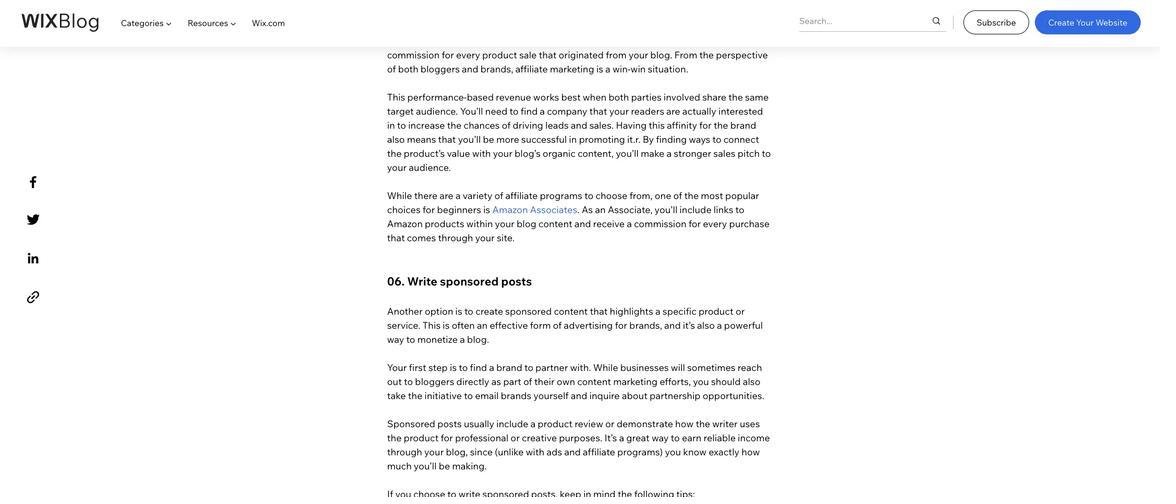 Task type: describe. For each thing, give the bounding box(es) containing it.
1 horizontal spatial your
[[1077, 17, 1094, 28]]

1 horizontal spatial posts
[[502, 274, 532, 289]]

often
[[452, 320, 475, 332]]

is up often
[[456, 306, 463, 318]]

from,
[[630, 190, 653, 202]]

this inside the this performance-based revenue works best when both parties involved share the same target audience. you'll need to find a company that your readers are actually interested in to increase the chances of driving leads and sales. having this affinity for the brand also means that you'll be more successful in promoting it.r. by finding ways to connect the product's value with your blog's organic content, you'll make a stronger sales pitch to your audience.
[[387, 91, 405, 103]]

directly
[[457, 376, 490, 388]]

copy link of the article image
[[24, 288, 42, 307]]

both inside . as an affiliate, you partner with a brand to promote their products, earning a commission for every product sale that originated from your blog. from the perspective of both bloggers and brands, affiliate marketing is a win-win situation.
[[398, 63, 419, 75]]

having
[[616, 119, 647, 131]]

review
[[575, 418, 604, 430]]

specific
[[663, 306, 697, 318]]

is inside your first step is to find a brand to partner with. while businesses will sometimes reach out to bloggers directly as part of their own content marketing efforts, you should also take the initiative to email brands yourself and inquire about partnership opportunities.
[[450, 362, 457, 374]]

will
[[671, 362, 686, 374]]

as
[[492, 376, 501, 388]]

the left product's
[[387, 147, 402, 159]]

resources  ▼
[[188, 18, 236, 28]]

effective
[[490, 320, 528, 332]]

and inside another option is to create sponsored content that highlights a specific product or service. this is often an effective form of advertising for brands, and it's also a powerful way to monetize a blog.
[[665, 320, 681, 332]]

1 horizontal spatial or
[[606, 418, 615, 430]]

opportunities.
[[703, 390, 765, 402]]

create your website
[[1049, 17, 1128, 28]]

is inside . as an affiliate, you partner with a brand to promote their products, earning a commission for every product sale that originated from your blog. from the perspective of both bloggers and brands, affiliate marketing is a win-win situation.
[[597, 63, 604, 75]]

actually
[[683, 105, 717, 117]]

to down revenue on the top of the page
[[510, 105, 519, 117]]

blog. inside . as an affiliate, you partner with a brand to promote their products, earning a commission for every product sale that originated from your blog. from the perspective of both bloggers and brands, affiliate marketing is a win-win situation.
[[651, 49, 673, 61]]

amazon inside . as an associate, you'll include links to amazon products within your blog content and receive a commission for every purchase that comes through your site.
[[387, 218, 423, 230]]

this inside another option is to create sponsored content that highlights a specific product or service. this is often an effective form of advertising for brands, and it's also a powerful way to monetize a blog.
[[423, 320, 441, 332]]

that inside . as an affiliate, you partner with a brand to promote their products, earning a commission for every product sale that originated from your blog. from the perspective of both bloggers and brands, affiliate marketing is a win-win situation.
[[539, 49, 557, 61]]

. as an affiliate, you partner with a brand to promote their products, earning a commission for every product sale that originated from your blog. from the perspective of both bloggers and brands, affiliate marketing is a win-win situation.
[[387, 35, 771, 75]]

your down product's
[[387, 162, 407, 174]]

one
[[655, 190, 672, 202]]

with inside . as an affiliate, you partner with a brand to promote their products, earning a commission for every product sale that originated from your blog. from the perspective of both bloggers and brands, affiliate marketing is a win-win situation.
[[552, 35, 570, 47]]

a left the specific
[[656, 306, 661, 318]]

▼ for categories ▼
[[166, 18, 172, 28]]

making.
[[452, 461, 487, 473]]

your inside sponsored posts usually include a product review or demonstrate how the writer uses the product for professional or creative purposes. it's a great way to earn reliable income through your blog, since (unlike with ads and affiliate programs) you know exactly how much you'll be making.
[[425, 446, 444, 458]]

include inside . as an associate, you'll include links to amazon products within your blog content and receive a commission for every purchase that comes through your site.
[[680, 204, 712, 216]]

a inside . as an associate, you'll include links to amazon products within your blog content and receive a commission for every purchase that comes through your site.
[[627, 218, 632, 230]]

option
[[425, 306, 454, 318]]

a down works
[[540, 105, 545, 117]]

your inside . as an affiliate, you partner with a brand to promote their products, earning a commission for every product sale that originated from your blog. from the perspective of both bloggers and brands, affiliate marketing is a win-win situation.
[[629, 49, 649, 61]]

highlights
[[610, 306, 654, 318]]

pitch
[[738, 147, 760, 159]]

to right the out
[[404, 376, 413, 388]]

exactly
[[709, 446, 740, 458]]

for inside . as an affiliate, you partner with a brand to promote their products, earning a commission for every product sale that originated from your blog. from the perspective of both bloggers and brands, affiliate marketing is a win-win situation.
[[442, 49, 454, 61]]

comes
[[407, 232, 436, 244]]

bloggers inside your first step is to find a brand to partner with. while businesses will sometimes reach out to bloggers directly as part of their own content marketing efforts, you should also take the initiative to email brands yourself and inquire about partnership opportunities.
[[415, 376, 455, 388]]

your inside your first step is to find a brand to partner with. while businesses will sometimes reach out to bloggers directly as part of their own content marketing efforts, you should also take the initiative to email brands yourself and inquire about partnership opportunities.
[[387, 362, 407, 374]]

find inside your first step is to find a brand to partner with. while businesses will sometimes reach out to bloggers directly as part of their own content marketing efforts, you should also take the initiative to email brands yourself and inquire about partnership opportunities.
[[470, 362, 487, 374]]

programs
[[540, 190, 583, 202]]

the up interested
[[729, 91, 743, 103]]

it's
[[605, 432, 617, 444]]

your down within
[[475, 232, 495, 244]]

receive
[[594, 218, 625, 230]]

as for receive
[[582, 204, 593, 216]]

categories
[[121, 18, 164, 28]]

a right it's
[[620, 432, 625, 444]]

the down you'll
[[447, 119, 462, 131]]

brands, inside another option is to create sponsored content that highlights a specific product or service. this is often an effective form of advertising for brands, and it's also a powerful way to monetize a blog.
[[630, 320, 663, 332]]

another option is to create sponsored content that highlights a specific product or service. this is often an effective form of advertising for brands, and it's also a powerful way to monetize a blog.
[[387, 306, 766, 346]]

driving
[[513, 119, 544, 131]]

with inside the this performance-based revenue works best when both parties involved share the same target audience. you'll need to find a company that your readers are actually interested in to increase the chances of driving leads and sales. having this affinity for the brand also means that you'll be more successful in promoting it.r. by finding ways to connect the product's value with your blog's organic content, you'll make a stronger sales pitch to your audience.
[[473, 147, 491, 159]]

resources
[[188, 18, 228, 28]]

through inside sponsored posts usually include a product review or demonstrate how the writer uses the product for professional or creative purposes. it's a great way to earn reliable income through your blog, since (unlike with ads and affiliate programs) you know exactly how much you'll be making.
[[387, 446, 422, 458]]

originated
[[559, 49, 604, 61]]

a inside the while there are a variety of affiliate programs to choose from, one of the most popular choices for beginners is
[[456, 190, 461, 202]]

blog's
[[515, 147, 541, 159]]

products,
[[681, 35, 723, 47]]

value
[[447, 147, 470, 159]]

more
[[497, 133, 520, 145]]

to down directly
[[464, 390, 473, 402]]

with inside sponsored posts usually include a product review or demonstrate how the writer uses the product for professional or creative purposes. it's a great way to earn reliable income through your blog, since (unlike with ads and affiliate programs) you know exactly how much you'll be making.
[[526, 446, 545, 458]]

sales.
[[590, 119, 614, 131]]

also inside another option is to create sponsored content that highlights a specific product or service. this is often an effective form of advertising for brands, and it's also a powerful way to monetize a blog.
[[698, 320, 715, 332]]

purposes.
[[559, 432, 603, 444]]

amazon associates
[[491, 204, 578, 216]]

while inside your first step is to find a brand to partner with. while businesses will sometimes reach out to bloggers directly as part of their own content marketing efforts, you should also take the initiative to email brands yourself and inquire about partnership opportunities.
[[594, 362, 619, 374]]

a left win-
[[606, 63, 611, 75]]

to inside . as an associate, you'll include links to amazon products within your blog content and receive a commission for every purchase that comes through your site.
[[736, 204, 745, 216]]

monetize
[[418, 334, 458, 346]]

successful
[[522, 133, 567, 145]]

within
[[467, 218, 493, 230]]

commission inside . as an associate, you'll include links to amazon products within your blog content and receive a commission for every purchase that comes through your site.
[[634, 218, 687, 230]]

your first step is to find a brand to partner with. while businesses will sometimes reach out to bloggers directly as part of their own content marketing efforts, you should also take the initiative to email brands yourself and inquire about partnership opportunities.
[[387, 362, 765, 402]]

your up site.
[[495, 218, 515, 230]]

organic
[[543, 147, 576, 159]]

are inside the while there are a variety of affiliate programs to choose from, one of the most popular choices for beginners is
[[440, 190, 454, 202]]

income
[[738, 432, 771, 444]]

is down option
[[443, 320, 450, 332]]

0 vertical spatial sponsored
[[440, 274, 499, 289]]

while there are a variety of affiliate programs to choose from, one of the most popular choices for beginners is
[[387, 190, 762, 216]]

1 vertical spatial in
[[569, 133, 577, 145]]

promote
[[619, 35, 656, 47]]

affiliate inside . as an affiliate, you partner with a brand to promote their products, earning a commission for every product sale that originated from your blog. from the perspective of both bloggers and brands, affiliate marketing is a win-win situation.
[[516, 63, 548, 75]]

(unlike
[[495, 446, 524, 458]]

to down service.
[[406, 334, 416, 346]]

powerful
[[725, 320, 763, 332]]

subscribe link
[[964, 10, 1030, 34]]

sponsored inside another option is to create sponsored content that highlights a specific product or service. this is often an effective form of advertising for brands, and it's also a powerful way to monetize a blog.
[[506, 306, 552, 318]]

you'll up value at the top left of page
[[458, 133, 481, 145]]

to inside the while there are a variety of affiliate programs to choose from, one of the most popular choices for beginners is
[[585, 190, 594, 202]]

part
[[504, 376, 522, 388]]

product's
[[404, 147, 445, 159]]

while inside the while there are a variety of affiliate programs to choose from, one of the most popular choices for beginners is
[[387, 190, 412, 202]]

also inside your first step is to find a brand to partner with. while businesses will sometimes reach out to bloggers directly as part of their own content marketing efforts, you should also take the initiative to email brands yourself and inquire about partnership opportunities.
[[743, 376, 761, 388]]

product up creative at the bottom left of page
[[538, 418, 573, 430]]

marketing inside your first step is to find a brand to partner with. while businesses will sometimes reach out to bloggers directly as part of their own content marketing efforts, you should also take the initiative to email brands yourself and inquire about partnership opportunities.
[[614, 376, 658, 388]]

links
[[714, 204, 734, 216]]

and inside . as an affiliate, you partner with a brand to promote their products, earning a commission for every product sale that originated from your blog. from the perspective of both bloggers and brands, affiliate marketing is a win-win situation.
[[462, 63, 479, 75]]

copy link of the article image
[[24, 288, 42, 307]]

win-
[[613, 63, 631, 75]]

know
[[684, 446, 707, 458]]

earning
[[725, 35, 758, 47]]

to up often
[[465, 306, 474, 318]]

a right earning
[[760, 35, 765, 47]]

of inside . as an affiliate, you partner with a brand to promote their products, earning a commission for every product sale that originated from your blog. from the perspective of both bloggers and brands, affiliate marketing is a win-win situation.
[[387, 63, 396, 75]]

when
[[583, 91, 607, 103]]

increase
[[408, 119, 445, 131]]

target
[[387, 105, 414, 117]]

that inside . as an associate, you'll include links to amazon products within your blog content and receive a commission for every purchase that comes through your site.
[[387, 232, 405, 244]]

brands
[[501, 390, 532, 402]]

connect
[[724, 133, 760, 145]]

a up originated
[[572, 35, 577, 47]]

form
[[530, 320, 551, 332]]

and inside your first step is to find a brand to partner with. while businesses will sometimes reach out to bloggers directly as part of their own content marketing efforts, you should also take the initiative to email brands yourself and inquire about partnership opportunities.
[[571, 390, 588, 402]]

create your website link
[[1036, 10, 1142, 34]]

you inside your first step is to find a brand to partner with. while businesses will sometimes reach out to bloggers directly as part of their own content marketing efforts, you should also take the initiative to email brands yourself and inquire about partnership opportunities.
[[693, 376, 710, 388]]

programs)
[[618, 446, 663, 458]]

brands, inside . as an affiliate, you partner with a brand to promote their products, earning a commission for every product sale that originated from your blog. from the perspective of both bloggers and brands, affiliate marketing is a win-win situation.
[[481, 63, 514, 75]]

product inside . as an affiliate, you partner with a brand to promote their products, earning a commission for every product sale that originated from your blog. from the perspective of both bloggers and brands, affiliate marketing is a win-win situation.
[[483, 49, 518, 61]]

same
[[746, 91, 769, 103]]

of inside your first step is to find a brand to partner with. while businesses will sometimes reach out to bloggers directly as part of their own content marketing efforts, you should also take the initiative to email brands yourself and inquire about partnership opportunities.
[[524, 376, 533, 388]]

sales
[[714, 147, 736, 159]]

interested
[[719, 105, 764, 117]]

you'll
[[460, 105, 483, 117]]

that up value at the top left of page
[[438, 133, 456, 145]]

readers
[[631, 105, 665, 117]]

or inside another option is to create sponsored content that highlights a specific product or service. this is often an effective form of advertising for brands, and it's also a powerful way to monetize a blog.
[[736, 306, 745, 318]]

and inside . as an associate, you'll include links to amazon products within your blog content and receive a commission for every purchase that comes through your site.
[[575, 218, 591, 230]]

every inside . as an affiliate, you partner with a brand to promote their products, earning a commission for every product sale that originated from your blog. from the perspective of both bloggers and brands, affiliate marketing is a win-win situation.
[[456, 49, 481, 61]]

creative
[[522, 432, 557, 444]]

is inside the while there are a variety of affiliate programs to choose from, one of the most popular choices for beginners is
[[484, 204, 491, 216]]

and inside sponsored posts usually include a product review or demonstrate how the writer uses the product for professional or creative purposes. it's a great way to earn reliable income through your blog, since (unlike with ads and affiliate programs) you know exactly how much you'll be making.
[[565, 446, 581, 458]]

best
[[562, 91, 581, 103]]

an inside another option is to create sponsored content that highlights a specific product or service. this is often an effective form of advertising for brands, and it's also a powerful way to monetize a blog.
[[477, 320, 488, 332]]

commission inside . as an affiliate, you partner with a brand to promote their products, earning a commission for every product sale that originated from your blog. from the perspective of both bloggers and brands, affiliate marketing is a win-win situation.
[[387, 49, 440, 61]]

partner inside . as an affiliate, you partner with a brand to promote their products, earning a commission for every product sale that originated from your blog. from the perspective of both bloggers and brands, affiliate marketing is a win-win situation.
[[517, 35, 549, 47]]

inquire
[[590, 390, 620, 402]]

content,
[[578, 147, 614, 159]]

through inside . as an associate, you'll include links to amazon products within your blog content and receive a commission for every purchase that comes through your site.
[[438, 232, 473, 244]]

brand inside the this performance-based revenue works best when both parties involved share the same target audience. you'll need to find a company that your readers are actually interested in to increase the chances of driving leads and sales. having this affinity for the brand also means that you'll be more successful in promoting it.r. by finding ways to connect the product's value with your blog's organic content, you'll make a stronger sales pitch to your audience.
[[731, 119, 757, 131]]

you inside sponsored posts usually include a product review or demonstrate how the writer uses the product for professional or creative purposes. it's a great way to earn reliable income through your blog, since (unlike with ads and affiliate programs) you know exactly how much you'll be making.
[[665, 446, 681, 458]]

to down "target"
[[397, 119, 406, 131]]

from
[[606, 49, 627, 61]]



Task type: locate. For each thing, give the bounding box(es) containing it.
. inside . as an affiliate, you partner with a brand to promote their products, earning a commission for every product sale that originated from your blog. from the perspective of both bloggers and brands, affiliate marketing is a win-win situation.
[[432, 35, 434, 47]]

content inside . as an associate, you'll include links to amazon products within your blog content and receive a commission for every purchase that comes through your site.
[[539, 218, 573, 230]]

1 vertical spatial affiliate
[[506, 190, 538, 202]]

that
[[539, 49, 557, 61], [590, 105, 608, 117], [438, 133, 456, 145], [387, 232, 405, 244], [590, 306, 608, 318]]

content up inquire
[[578, 376, 612, 388]]

blog. down often
[[467, 334, 489, 346]]

reach
[[738, 362, 763, 374]]

as for commission
[[436, 35, 447, 47]]

bloggers inside . as an affiliate, you partner with a brand to promote their products, earning a commission for every product sale that originated from your blog. from the perspective of both bloggers and brands, affiliate marketing is a win-win situation.
[[421, 63, 460, 75]]

1 vertical spatial include
[[497, 418, 529, 430]]

0 vertical spatial in
[[387, 119, 395, 131]]

of up more
[[502, 119, 511, 131]]

an for associate,
[[595, 204, 606, 216]]

2 horizontal spatial with
[[552, 35, 570, 47]]

brand inside . as an affiliate, you partner with a brand to promote their products, earning a commission for every product sale that originated from your blog. from the perspective of both bloggers and brands, affiliate marketing is a win-win situation.
[[580, 35, 605, 47]]

how down income
[[742, 446, 760, 458]]

also left means
[[387, 133, 405, 145]]

for up performance- at the top
[[442, 49, 454, 61]]

way inside another option is to create sponsored content that highlights a specific product or service. this is often an effective form of advertising for brands, and it's also a powerful way to monetize a blog.
[[387, 334, 404, 346]]

of inside the this performance-based revenue works best when both parties involved share the same target audience. you'll need to find a company that your readers are actually interested in to increase the chances of driving leads and sales. having this affinity for the brand also means that you'll be more successful in promoting it.r. by finding ways to connect the product's value with your blog's organic content, you'll make a stronger sales pitch to your audience.
[[502, 119, 511, 131]]

with up originated
[[552, 35, 570, 47]]

share article on facebook image
[[24, 173, 42, 191], [24, 173, 42, 191]]

in
[[387, 119, 395, 131], [569, 133, 577, 145]]

1 horizontal spatial this
[[423, 320, 441, 332]]

blog,
[[446, 446, 468, 458]]

as down programs on the top
[[582, 204, 593, 216]]

to right pitch
[[762, 147, 771, 159]]

a inside your first step is to find a brand to partner with. while businesses will sometimes reach out to bloggers directly as part of their own content marketing efforts, you should also take the initiative to email brands yourself and inquire about partnership opportunities.
[[489, 362, 495, 374]]

2 horizontal spatial also
[[743, 376, 761, 388]]

there
[[414, 190, 438, 202]]

sometimes
[[688, 362, 736, 374]]

0 vertical spatial .
[[432, 35, 434, 47]]

affinity
[[667, 119, 698, 131]]

about
[[622, 390, 648, 402]]

0 horizontal spatial while
[[387, 190, 412, 202]]

0 horizontal spatial in
[[387, 119, 395, 131]]

an inside . as an affiliate, you partner with a brand to promote their products, earning a commission for every product sale that originated from your blog. from the perspective of both bloggers and brands, affiliate marketing is a win-win situation.
[[449, 35, 460, 47]]

as inside . as an affiliate, you partner with a brand to promote their products, earning a commission for every product sale that originated from your blog. from the perspective of both bloggers and brands, affiliate marketing is a win-win situation.
[[436, 35, 447, 47]]

reliable
[[704, 432, 736, 444]]

your
[[629, 49, 649, 61], [610, 105, 629, 117], [493, 147, 513, 159], [387, 162, 407, 174], [495, 218, 515, 230], [475, 232, 495, 244], [425, 446, 444, 458]]

1 horizontal spatial be
[[483, 133, 495, 145]]

brand up originated
[[580, 35, 605, 47]]

1 horizontal spatial way
[[652, 432, 669, 444]]

their inside your first step is to find a brand to partner with. while businesses will sometimes reach out to bloggers directly as part of their own content marketing efforts, you should also take the initiative to email brands yourself and inquire about partnership opportunities.
[[535, 376, 555, 388]]

an up receive
[[595, 204, 606, 216]]

and inside the this performance-based revenue works best when both parties involved share the same target audience. you'll need to find a company that your readers are actually interested in to increase the chances of driving leads and sales. having this affinity for the brand also means that you'll be more successful in promoting it.r. by finding ways to connect the product's value with your blog's organic content, you'll make a stronger sales pitch to your audience.
[[571, 119, 588, 131]]

the up earn on the right
[[696, 418, 711, 430]]

the inside the while there are a variety of affiliate programs to choose from, one of the most popular choices for beginners is
[[685, 190, 699, 202]]

. for receive
[[578, 204, 580, 216]]

your up having on the top right
[[610, 105, 629, 117]]

0 vertical spatial through
[[438, 232, 473, 244]]

share article on twitter image
[[24, 211, 42, 229], [24, 211, 42, 229]]

how up earn on the right
[[676, 418, 694, 430]]

yourself
[[534, 390, 569, 402]]

0 vertical spatial brands,
[[481, 63, 514, 75]]

1 horizontal spatial brands,
[[630, 320, 663, 332]]

content up advertising
[[554, 306, 588, 318]]

you'll down one
[[655, 204, 678, 216]]

great
[[627, 432, 650, 444]]

your left blog,
[[425, 446, 444, 458]]

you down sometimes
[[693, 376, 710, 388]]

2 vertical spatial you
[[665, 446, 681, 458]]

to down popular
[[736, 204, 745, 216]]

company
[[547, 105, 588, 117]]

promoting
[[579, 133, 625, 145]]

0 vertical spatial are
[[667, 105, 681, 117]]

to up the sales
[[713, 133, 722, 145]]

an left affiliate,
[[449, 35, 460, 47]]

to left earn on the right
[[671, 432, 680, 444]]

marketing inside . as an affiliate, you partner with a brand to promote their products, earning a commission for every product sale that originated from your blog. from the perspective of both bloggers and brands, affiliate marketing is a win-win situation.
[[550, 63, 595, 75]]

1 horizontal spatial an
[[477, 320, 488, 332]]

.
[[432, 35, 434, 47], [578, 204, 580, 216]]

partnership
[[650, 390, 701, 402]]

a down often
[[460, 334, 465, 346]]

situation.
[[648, 63, 689, 75]]

to inside sponsored posts usually include a product review or demonstrate how the writer uses the product for professional or creative purposes. it's a great way to earn reliable income through your blog, since (unlike with ads and affiliate programs) you know exactly how much you'll be making.
[[671, 432, 680, 444]]

and down the while there are a variety of affiliate programs to choose from, one of the most popular choices for beginners is
[[575, 218, 591, 230]]

while
[[387, 190, 412, 202], [594, 362, 619, 374]]

06.
[[387, 274, 405, 289]]

for down there
[[423, 204, 435, 216]]

1 vertical spatial way
[[652, 432, 669, 444]]

revenue
[[496, 91, 531, 103]]

find inside the this performance-based revenue works best when both parties involved share the same target audience. you'll need to find a company that your readers are actually interested in to increase the chances of driving leads and sales. having this affinity for the brand also means that you'll be more successful in promoting it.r. by finding ways to connect the product's value with your blog's organic content, you'll make a stronger sales pitch to your audience.
[[521, 105, 538, 117]]

product down sponsored
[[404, 432, 439, 444]]

the
[[700, 49, 714, 61], [729, 91, 743, 103], [447, 119, 462, 131], [714, 119, 729, 131], [387, 147, 402, 159], [685, 190, 699, 202], [408, 390, 423, 402], [696, 418, 711, 430], [387, 432, 402, 444]]

ways
[[689, 133, 711, 145]]

include down most
[[680, 204, 712, 216]]

brand up connect on the right
[[731, 119, 757, 131]]

0 horizontal spatial their
[[535, 376, 555, 388]]

is up within
[[484, 204, 491, 216]]

1 vertical spatial you
[[693, 376, 710, 388]]

1 horizontal spatial while
[[594, 362, 619, 374]]

2 ▼ from the left
[[230, 18, 236, 28]]

affiliate down sale
[[516, 63, 548, 75]]

categories ▼
[[121, 18, 172, 28]]

is right step
[[450, 362, 457, 374]]

0 vertical spatial audience.
[[416, 105, 458, 117]]

or up (unlike on the left bottom of the page
[[511, 432, 520, 444]]

an for affiliate,
[[449, 35, 460, 47]]

0 vertical spatial as
[[436, 35, 447, 47]]

with right value at the top left of page
[[473, 147, 491, 159]]

way inside sponsored posts usually include a product review or demonstrate how the writer uses the product for professional or creative purposes. it's a great way to earn reliable income through your blog, since (unlike with ads and affiliate programs) you know exactly how much you'll be making.
[[652, 432, 669, 444]]

that inside another option is to create sponsored content that highlights a specific product or service. this is often an effective form of advertising for brands, and it's also a powerful way to monetize a blog.
[[590, 306, 608, 318]]

and down company on the top of the page
[[571, 119, 588, 131]]

1 vertical spatial commission
[[634, 218, 687, 230]]

1 horizontal spatial as
[[582, 204, 593, 216]]

0 vertical spatial how
[[676, 418, 694, 430]]

for inside . as an associate, you'll include links to amazon products within your blog content and receive a commission for every purchase that comes through your site.
[[689, 218, 701, 230]]

include up (unlike on the left bottom of the page
[[497, 418, 529, 430]]

your down more
[[493, 147, 513, 159]]

write
[[407, 274, 438, 289]]

the inside . as an affiliate, you partner with a brand to promote their products, earning a commission for every product sale that originated from your blog. from the perspective of both bloggers and brands, affiliate marketing is a win-win situation.
[[700, 49, 714, 61]]

commission up performance- at the top
[[387, 49, 440, 61]]

sponsored posts usually include a product review or demonstrate how the writer uses the product for professional or creative purposes. it's a great way to earn reliable income through your blog, since (unlike with ads and affiliate programs) you know exactly how much you'll be making.
[[387, 418, 773, 473]]

associates
[[530, 204, 578, 216]]

the down interested
[[714, 119, 729, 131]]

products
[[425, 218, 465, 230]]

create
[[1049, 17, 1075, 28]]

their inside . as an affiliate, you partner with a brand to promote their products, earning a commission for every product sale that originated from your blog. from the perspective of both bloggers and brands, affiliate marketing is a win-win situation.
[[658, 35, 679, 47]]

finding
[[656, 133, 687, 145]]

0 vertical spatial marketing
[[550, 63, 595, 75]]

a down finding on the top right
[[667, 147, 672, 159]]

0 vertical spatial while
[[387, 190, 412, 202]]

1 vertical spatial with
[[473, 147, 491, 159]]

affiliate inside sponsored posts usually include a product review or demonstrate how the writer uses the product for professional or creative purposes. it's a great way to earn reliable income through your blog, since (unlike with ads and affiliate programs) you know exactly how much you'll be making.
[[583, 446, 616, 458]]

include
[[680, 204, 712, 216], [497, 418, 529, 430]]

leads
[[546, 119, 569, 131]]

0 horizontal spatial as
[[436, 35, 447, 47]]

also down reach
[[743, 376, 761, 388]]

by
[[643, 133, 654, 145]]

1 horizontal spatial you
[[665, 446, 681, 458]]

0 horizontal spatial be
[[439, 461, 450, 473]]

1 vertical spatial every
[[703, 218, 728, 230]]

sponsored up form
[[506, 306, 552, 318]]

1 vertical spatial content
[[554, 306, 588, 318]]

None search field
[[800, 10, 947, 31]]

posts down initiative
[[438, 418, 462, 430]]

subscribe
[[977, 17, 1017, 28]]

for down most
[[689, 218, 701, 230]]

1 ▼ from the left
[[166, 18, 172, 28]]

based
[[467, 91, 494, 103]]

be down chances
[[483, 133, 495, 145]]

0 vertical spatial blog.
[[651, 49, 673, 61]]

posts inside sponsored posts usually include a product review or demonstrate how the writer uses the product for professional or creative purposes. it's a great way to earn reliable income through your blog, since (unlike with ads and affiliate programs) you know exactly how much you'll be making.
[[438, 418, 462, 430]]

0 horizontal spatial find
[[470, 362, 487, 374]]

1 vertical spatial also
[[698, 320, 715, 332]]

in down "target"
[[387, 119, 395, 131]]

perspective
[[716, 49, 768, 61]]

audience. down product's
[[409, 162, 451, 174]]

. for commission
[[432, 35, 434, 47]]

content
[[539, 218, 573, 230], [554, 306, 588, 318], [578, 376, 612, 388]]

0 horizontal spatial this
[[387, 91, 405, 103]]

1 horizontal spatial ▼
[[230, 18, 236, 28]]

1 vertical spatial partner
[[536, 362, 568, 374]]

you right affiliate,
[[499, 35, 515, 47]]

0 horizontal spatial your
[[387, 362, 407, 374]]

0 horizontal spatial every
[[456, 49, 481, 61]]

of right part
[[524, 376, 533, 388]]

be inside the this performance-based revenue works best when both parties involved share the same target audience. you'll need to find a company that your readers are actually interested in to increase the chances of driving leads and sales. having this affinity for the brand also means that you'll be more successful in promoting it.r. by finding ways to connect the product's value with your blog's organic content, you'll make a stronger sales pitch to your audience.
[[483, 133, 495, 145]]

affiliate,
[[462, 35, 497, 47]]

0 vertical spatial affiliate
[[516, 63, 548, 75]]

1 vertical spatial are
[[440, 190, 454, 202]]

for inside another option is to create sponsored content that highlights a specific product or service. this is often an effective form of advertising for brands, and it's also a powerful way to monetize a blog.
[[615, 320, 628, 332]]

also inside the this performance-based revenue works best when both parties involved share the same target audience. you'll need to find a company that your readers are actually interested in to increase the chances of driving leads and sales. having this affinity for the brand also means that you'll be more successful in promoting it.r. by finding ways to connect the product's value with your blog's organic content, you'll make a stronger sales pitch to your audience.
[[387, 133, 405, 145]]

as left affiliate,
[[436, 35, 447, 47]]

out
[[387, 376, 402, 388]]

0 vertical spatial their
[[658, 35, 679, 47]]

▼
[[166, 18, 172, 28], [230, 18, 236, 28]]

for up blog,
[[441, 432, 453, 444]]

1 vertical spatial bloggers
[[415, 376, 455, 388]]

blog. inside another option is to create sponsored content that highlights a specific product or service. this is often an effective form of advertising for brands, and it's also a powerful way to monetize a blog.
[[467, 334, 489, 346]]

2 vertical spatial an
[[477, 320, 488, 332]]

that left the comes
[[387, 232, 405, 244]]

parties
[[632, 91, 662, 103]]

0 horizontal spatial also
[[387, 133, 405, 145]]

content inside another option is to create sponsored content that highlights a specific product or service. this is often an effective form of advertising for brands, and it's also a powerful way to monetize a blog.
[[554, 306, 588, 318]]

of inside another option is to create sponsored content that highlights a specific product or service. this is often an effective form of advertising for brands, and it's also a powerful way to monetize a blog.
[[553, 320, 562, 332]]

wix.com
[[252, 18, 285, 28]]

your up win
[[629, 49, 649, 61]]

the left most
[[685, 190, 699, 202]]

through up much
[[387, 446, 422, 458]]

content down the associates at the top of page
[[539, 218, 573, 230]]

include inside sponsored posts usually include a product review or demonstrate how the writer uses the product for professional or creative purposes. it's a great way to earn reliable income through your blog, since (unlike with ads and affiliate programs) you know exactly how much you'll be making.
[[497, 418, 529, 430]]

you'll down it.r.
[[616, 147, 639, 159]]

you inside . as an affiliate, you partner with a brand to promote their products, earning a commission for every product sale that originated from your blog. from the perspective of both bloggers and brands, affiliate marketing is a win-win situation.
[[499, 35, 515, 47]]

bloggers down step
[[415, 376, 455, 388]]

to inside . as an affiliate, you partner with a brand to promote their products, earning a commission for every product sale that originated from your blog. from the perspective of both bloggers and brands, affiliate marketing is a win-win situation.
[[608, 35, 617, 47]]

content inside your first step is to find a brand to partner with. while businesses will sometimes reach out to bloggers directly as part of their own content marketing efforts, you should also take the initiative to email brands yourself and inquire about partnership opportunities.
[[578, 376, 612, 388]]

email
[[475, 390, 499, 402]]

1 vertical spatial brand
[[731, 119, 757, 131]]

1 vertical spatial while
[[594, 362, 619, 374]]

or
[[736, 306, 745, 318], [606, 418, 615, 430], [511, 432, 520, 444]]

be inside sponsored posts usually include a product review or demonstrate how the writer uses the product for professional or creative purposes. it's a great way to earn reliable income through your blog, since (unlike with ads and affiliate programs) you know exactly how much you'll be making.
[[439, 461, 450, 473]]

also right it's
[[698, 320, 715, 332]]

1 horizontal spatial their
[[658, 35, 679, 47]]

sponsored
[[387, 418, 436, 430]]

affiliate
[[516, 63, 548, 75], [506, 190, 538, 202], [583, 446, 616, 458]]

0 vertical spatial include
[[680, 204, 712, 216]]

0 vertical spatial be
[[483, 133, 495, 145]]

0 vertical spatial or
[[736, 306, 745, 318]]

1 vertical spatial audience.
[[409, 162, 451, 174]]

of right one
[[674, 190, 683, 202]]

wix.com link
[[244, 8, 293, 38]]

. as an associate, you'll include links to amazon products within your blog content and receive a commission for every purchase that comes through your site.
[[387, 204, 772, 244]]

brand inside your first step is to find a brand to partner with. while businesses will sometimes reach out to bloggers directly as part of their own content marketing efforts, you should also take the initiative to email brands yourself and inquire about partnership opportunities.
[[497, 362, 523, 374]]

2 horizontal spatial you
[[693, 376, 710, 388]]

0 vertical spatial bloggers
[[421, 63, 460, 75]]

much
[[387, 461, 412, 473]]

0 horizontal spatial or
[[511, 432, 520, 444]]

commission
[[387, 49, 440, 61], [634, 218, 687, 230]]

the right the take
[[408, 390, 423, 402]]

0 vertical spatial commission
[[387, 49, 440, 61]]

choose
[[596, 190, 628, 202]]

▼ right categories
[[166, 18, 172, 28]]

0 horizontal spatial marketing
[[550, 63, 595, 75]]

1 horizontal spatial .
[[578, 204, 580, 216]]

1 vertical spatial both
[[609, 91, 629, 103]]

1 horizontal spatial find
[[521, 105, 538, 117]]

0 vertical spatial amazon
[[493, 204, 528, 216]]

and down the specific
[[665, 320, 681, 332]]

most
[[701, 190, 724, 202]]

affiliate up 'amazon associates'
[[506, 190, 538, 202]]

1 vertical spatial posts
[[438, 418, 462, 430]]

first
[[409, 362, 427, 374]]

take
[[387, 390, 406, 402]]

1 horizontal spatial how
[[742, 446, 760, 458]]

own
[[557, 376, 576, 388]]

be down blog,
[[439, 461, 450, 473]]

of right form
[[553, 320, 562, 332]]

or up it's
[[606, 418, 615, 430]]

2 vertical spatial content
[[578, 376, 612, 388]]

every down links
[[703, 218, 728, 230]]

1 vertical spatial blog.
[[467, 334, 489, 346]]

partner inside your first step is to find a brand to partner with. while businesses will sometimes reach out to bloggers directly as part of their own content marketing efforts, you should also take the initiative to email brands yourself and inquire about partnership opportunities.
[[536, 362, 568, 374]]

from
[[675, 49, 698, 61]]

1 horizontal spatial are
[[667, 105, 681, 117]]

Search... search field
[[800, 10, 911, 31]]

. down programs on the top
[[578, 204, 580, 216]]

that up sales.
[[590, 105, 608, 117]]

1 vertical spatial or
[[606, 418, 615, 430]]

1 vertical spatial an
[[595, 204, 606, 216]]

associate,
[[608, 204, 653, 216]]

popular
[[726, 190, 760, 202]]

0 horizontal spatial brands,
[[481, 63, 514, 75]]

0 vertical spatial find
[[521, 105, 538, 117]]

blog. up situation.
[[651, 49, 673, 61]]

writer
[[713, 418, 738, 430]]

▼ for resources  ▼
[[230, 18, 236, 28]]

a up creative at the bottom left of page
[[531, 418, 536, 430]]

1 vertical spatial your
[[387, 362, 407, 374]]

1 horizontal spatial also
[[698, 320, 715, 332]]

should
[[712, 376, 741, 388]]

blog.
[[651, 49, 673, 61], [467, 334, 489, 346]]

you'll inside . as an associate, you'll include links to amazon products within your blog content and receive a commission for every purchase that comes through your site.
[[655, 204, 678, 216]]

brands, down highlights
[[630, 320, 663, 332]]

for up ways on the right of the page
[[700, 119, 712, 131]]

for inside sponsored posts usually include a product review or demonstrate how the writer uses the product for professional or creative purposes. it's a great way to earn reliable income through your blog, since (unlike with ads and affiliate programs) you know exactly how much you'll be making.
[[441, 432, 453, 444]]

1 horizontal spatial both
[[609, 91, 629, 103]]

0 horizontal spatial blog.
[[467, 334, 489, 346]]

it.r.
[[628, 133, 641, 145]]

2 vertical spatial also
[[743, 376, 761, 388]]

0 horizontal spatial are
[[440, 190, 454, 202]]

1 vertical spatial find
[[470, 362, 487, 374]]

for inside the while there are a variety of affiliate programs to choose from, one of the most popular choices for beginners is
[[423, 204, 435, 216]]

a left powerful
[[717, 320, 722, 332]]

affiliate inside the while there are a variety of affiliate programs to choose from, one of the most popular choices for beginners is
[[506, 190, 538, 202]]

bloggers up performance- at the top
[[421, 63, 460, 75]]

a
[[572, 35, 577, 47], [760, 35, 765, 47], [606, 63, 611, 75], [540, 105, 545, 117], [667, 147, 672, 159], [456, 190, 461, 202], [627, 218, 632, 230], [656, 306, 661, 318], [717, 320, 722, 332], [460, 334, 465, 346], [489, 362, 495, 374], [531, 418, 536, 430], [620, 432, 625, 444]]

0 vertical spatial posts
[[502, 274, 532, 289]]

is
[[597, 63, 604, 75], [484, 204, 491, 216], [456, 306, 463, 318], [443, 320, 450, 332], [450, 362, 457, 374]]

1 horizontal spatial in
[[569, 133, 577, 145]]

0 horizontal spatial an
[[449, 35, 460, 47]]

and down "own"
[[571, 390, 588, 402]]

0 vertical spatial way
[[387, 334, 404, 346]]

chances
[[464, 119, 500, 131]]

initiative
[[425, 390, 462, 402]]

amazon up blog
[[493, 204, 528, 216]]

to
[[608, 35, 617, 47], [510, 105, 519, 117], [397, 119, 406, 131], [713, 133, 722, 145], [762, 147, 771, 159], [585, 190, 594, 202], [736, 204, 745, 216], [465, 306, 474, 318], [406, 334, 416, 346], [459, 362, 468, 374], [525, 362, 534, 374], [404, 376, 413, 388], [464, 390, 473, 402], [671, 432, 680, 444]]

sale
[[520, 49, 537, 61]]

0 vertical spatial also
[[387, 133, 405, 145]]

are up beginners
[[440, 190, 454, 202]]

posts up create
[[502, 274, 532, 289]]

. left affiliate,
[[432, 35, 434, 47]]

the inside your first step is to find a brand to partner with. while businesses will sometimes reach out to bloggers directly as part of their own content marketing efforts, you should also take the initiative to email brands yourself and inquire about partnership opportunities.
[[408, 390, 423, 402]]

. inside . as an associate, you'll include links to amazon products within your blog content and receive a commission for every purchase that comes through your site.
[[578, 204, 580, 216]]

affiliate down it's
[[583, 446, 616, 458]]

stronger
[[674, 147, 712, 159]]

0 vertical spatial this
[[387, 91, 405, 103]]

with.
[[571, 362, 591, 374]]

product inside another option is to create sponsored content that highlights a specific product or service. this is often an effective form of advertising for brands, and it's also a powerful way to monetize a blog.
[[699, 306, 734, 318]]

as inside . as an associate, you'll include links to amazon products within your blog content and receive a commission for every purchase that comes through your site.
[[582, 204, 593, 216]]

for inside the this performance-based revenue works best when both parties involved share the same target audience. you'll need to find a company that your readers are actually interested in to increase the chances of driving leads and sales. having this affinity for the brand also means that you'll be more successful in promoting it.r. by finding ways to connect the product's value with your blog's organic content, you'll make a stronger sales pitch to your audience.
[[700, 119, 712, 131]]

to up directly
[[459, 362, 468, 374]]

2 vertical spatial with
[[526, 446, 545, 458]]

to up brands
[[525, 362, 534, 374]]

1 vertical spatial through
[[387, 446, 422, 458]]

1 vertical spatial sponsored
[[506, 306, 552, 318]]

this
[[649, 119, 665, 131]]

share article on linkedin image
[[24, 249, 42, 267], [24, 249, 42, 267]]

0 vertical spatial brand
[[580, 35, 605, 47]]

1 horizontal spatial every
[[703, 218, 728, 230]]

amazon
[[493, 204, 528, 216], [387, 218, 423, 230]]

1 horizontal spatial commission
[[634, 218, 687, 230]]

your up the out
[[387, 362, 407, 374]]

create
[[476, 306, 503, 318]]

are inside the this performance-based revenue works best when both parties involved share the same target audience. you'll need to find a company that your readers are actually interested in to increase the chances of driving leads and sales. having this affinity for the brand also means that you'll be more successful in promoting it.r. by finding ways to connect the product's value with your blog's organic content, you'll make a stronger sales pitch to your audience.
[[667, 105, 681, 117]]

bloggers
[[421, 63, 460, 75], [415, 376, 455, 388]]

your right create
[[1077, 17, 1094, 28]]

1 vertical spatial how
[[742, 446, 760, 458]]

beginners
[[437, 204, 481, 216]]

your
[[1077, 17, 1094, 28], [387, 362, 407, 374]]

ads
[[547, 446, 562, 458]]

is left win-
[[597, 63, 604, 75]]

both inside the this performance-based revenue works best when both parties involved share the same target audience. you'll need to find a company that your readers are actually interested in to increase the chances of driving leads and sales. having this affinity for the brand also means that you'll be more successful in promoting it.r. by finding ways to connect the product's value with your blog's organic content, you'll make a stronger sales pitch to your audience.
[[609, 91, 629, 103]]

0 vertical spatial every
[[456, 49, 481, 61]]

every inside . as an associate, you'll include links to amazon products within your blog content and receive a commission for every purchase that comes through your site.
[[703, 218, 728, 230]]

through
[[438, 232, 473, 244], [387, 446, 422, 458]]

variety
[[463, 190, 493, 202]]

the down sponsored
[[387, 432, 402, 444]]

1 horizontal spatial sponsored
[[506, 306, 552, 318]]

you'll inside sponsored posts usually include a product review or demonstrate how the writer uses the product for professional or creative purposes. it's a great way to earn reliable income through your blog, since (unlike with ads and affiliate programs) you know exactly how much you'll be making.
[[414, 461, 437, 473]]

of right variety at the top left
[[495, 190, 504, 202]]

blog
[[517, 218, 537, 230]]

0 horizontal spatial ▼
[[166, 18, 172, 28]]



Task type: vqa. For each thing, say whether or not it's contained in the screenshot.
top find
yes



